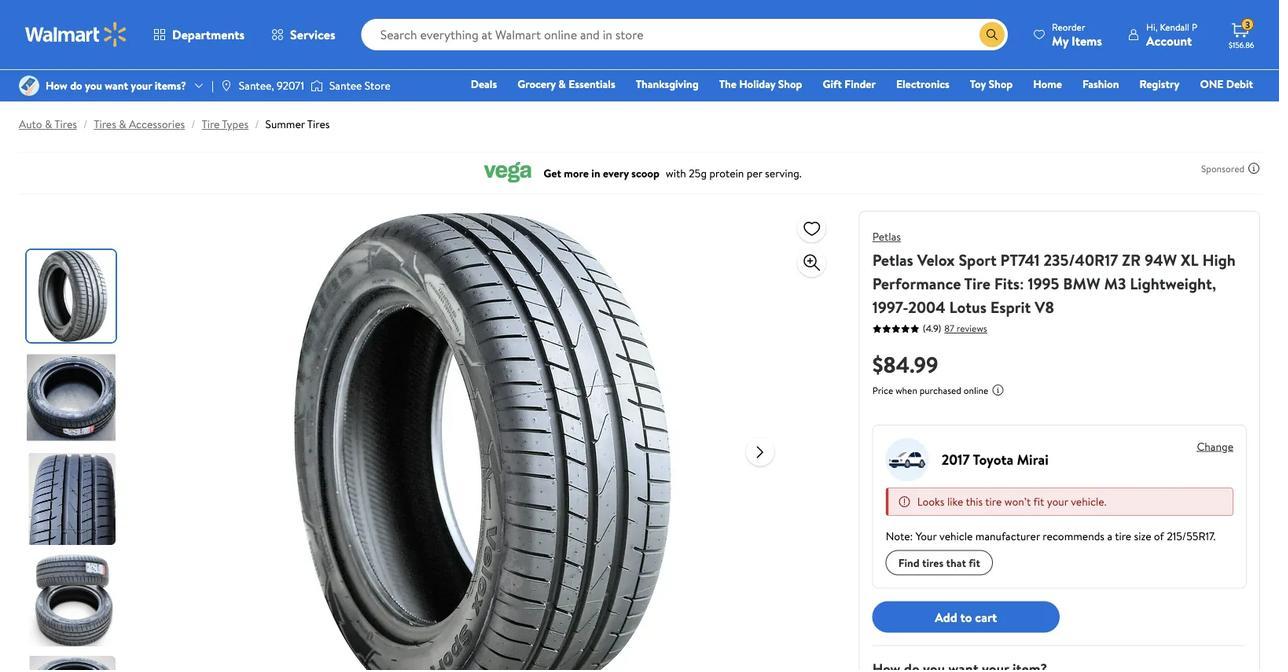 Task type: vqa. For each thing, say whether or not it's contained in the screenshot.
size
yes



Task type: describe. For each thing, give the bounding box(es) containing it.
price
[[873, 384, 894, 397]]

3 tires from the left
[[307, 116, 330, 132]]

toyota
[[973, 450, 1014, 470]]

find tires that fit
[[899, 555, 981, 570]]

3
[[1246, 18, 1251, 31]]

holiday
[[739, 76, 776, 92]]

2 / from the left
[[191, 116, 195, 132]]

this
[[966, 494, 983, 509]]

lightweight,
[[1130, 272, 1217, 294]]

note: your vehicle manufacturer recommends a tire size of 215/55r17.
[[886, 529, 1216, 544]]

items
[[1072, 32, 1103, 49]]

m3
[[1105, 272, 1127, 294]]

price when purchased online
[[873, 384, 989, 397]]

|
[[212, 78, 214, 93]]

that
[[947, 555, 967, 570]]

find tires that fit button
[[886, 550, 993, 575]]

& for essentials
[[559, 76, 566, 92]]

one debit walmart+
[[1200, 76, 1254, 114]]

bmw
[[1064, 272, 1101, 294]]

online
[[964, 384, 989, 397]]

home
[[1034, 76, 1063, 92]]

toy
[[970, 76, 986, 92]]

1 tires from the left
[[55, 116, 77, 132]]

0 horizontal spatial your
[[131, 78, 152, 93]]

2 shop from the left
[[989, 76, 1013, 92]]

tires
[[923, 555, 944, 570]]

error element
[[886, 488, 1234, 516]]

one debit link
[[1193, 76, 1261, 92]]

tires & accessories link
[[94, 116, 185, 132]]

auto & tires link
[[19, 116, 77, 132]]

pt741
[[1001, 249, 1040, 271]]

0 vertical spatial tire
[[202, 116, 220, 132]]

 image for santee, 92071
[[220, 79, 233, 92]]

1 horizontal spatial &
[[119, 116, 126, 132]]

gift
[[823, 76, 842, 92]]

do
[[70, 78, 82, 93]]

how do you want your items?
[[46, 78, 186, 93]]

87
[[945, 322, 955, 335]]

1 shop from the left
[[778, 76, 803, 92]]

1995
[[1028, 272, 1060, 294]]

2 tires from the left
[[94, 116, 116, 132]]

car,truck,van image
[[886, 438, 929, 481]]

you
[[85, 78, 102, 93]]

a
[[1108, 529, 1113, 544]]

2004
[[909, 296, 946, 318]]

looks like this tire won't fit your vehicle.
[[918, 494, 1107, 509]]

debit
[[1227, 76, 1254, 92]]

looks
[[918, 494, 945, 509]]

next media item image
[[751, 442, 770, 461]]

1 horizontal spatial tire
[[1115, 529, 1132, 544]]

your
[[916, 529, 937, 544]]

of
[[1154, 529, 1165, 544]]

home link
[[1027, 76, 1070, 92]]

petlas velox sport pt741 235/40r17 zr 94w xl high performance tire fits: 1995 bmw m3 lightweight, 1997-2004 lotus esprit v8 image
[[230, 211, 734, 670]]

v8
[[1035, 296, 1055, 318]]

the holiday shop link
[[712, 76, 810, 92]]

1 petlas from the top
[[873, 229, 901, 244]]

petlas velox sport pt741 235/40r17 zr 94w xl high performance tire fits: 1995 bmw m3 lightweight, 1997-2004 lotus esprit v8 - image 5 of 8 image
[[27, 656, 119, 670]]

summer tires link
[[265, 116, 330, 132]]

sponsored
[[1202, 162, 1245, 175]]

legal information image
[[992, 384, 1005, 396]]

change button
[[1185, 438, 1234, 455]]

vehicle.
[[1071, 494, 1107, 509]]

auto
[[19, 116, 42, 132]]

fits:
[[995, 272, 1024, 294]]

types
[[222, 116, 249, 132]]

petlas link
[[873, 229, 901, 244]]

my
[[1052, 32, 1069, 49]]

92071
[[277, 78, 304, 93]]

zoom image modal image
[[803, 253, 822, 272]]

walmart+ link
[[1200, 98, 1261, 114]]

grocery
[[518, 76, 556, 92]]

departments
[[172, 26, 245, 43]]

xl
[[1181, 249, 1199, 271]]

essentials
[[569, 76, 616, 92]]

santee, 92071
[[239, 78, 304, 93]]



Task type: locate. For each thing, give the bounding box(es) containing it.
0 horizontal spatial tires
[[55, 116, 77, 132]]

petlas down the petlas link
[[873, 249, 914, 271]]

lotus
[[950, 296, 987, 318]]

235/40r17
[[1044, 249, 1119, 271]]

1 horizontal spatial tire
[[965, 272, 991, 294]]

tires down how do you want your items?
[[94, 116, 116, 132]]

your right want
[[131, 78, 152, 93]]

3 / from the left
[[255, 116, 259, 132]]

registry link
[[1133, 76, 1187, 92]]

mirai
[[1017, 450, 1049, 470]]

auto & tires / tires & accessories / tire types / summer tires
[[19, 116, 330, 132]]

high
[[1203, 249, 1236, 271]]

shop right toy
[[989, 76, 1013, 92]]

thanksgiving link
[[629, 76, 706, 92]]

fashion link
[[1076, 76, 1127, 92]]

santee
[[329, 78, 362, 93]]

/
[[83, 116, 87, 132], [191, 116, 195, 132], [255, 116, 259, 132]]

registry
[[1140, 76, 1180, 92]]

0 vertical spatial fit
[[1034, 494, 1045, 509]]

shop
[[778, 76, 803, 92], [989, 76, 1013, 92]]

velox
[[918, 249, 955, 271]]

0 horizontal spatial /
[[83, 116, 87, 132]]

87 reviews link
[[942, 322, 988, 335]]

1 horizontal spatial fit
[[1034, 494, 1045, 509]]

fit inside button
[[969, 555, 981, 570]]

walmart image
[[25, 22, 127, 47]]

tires right 'auto'
[[55, 116, 77, 132]]

 image for santee store
[[311, 78, 323, 94]]

reorder my items
[[1052, 20, 1103, 49]]

kendall
[[1160, 20, 1190, 33]]

your left vehicle. at the bottom right of the page
[[1047, 494, 1069, 509]]

1 vertical spatial petlas
[[873, 249, 914, 271]]

thanksgiving
[[636, 76, 699, 92]]

search icon image
[[986, 28, 999, 41]]

recommends
[[1043, 529, 1105, 544]]

tires
[[55, 116, 77, 132], [94, 116, 116, 132], [307, 116, 330, 132]]

0 horizontal spatial tire
[[986, 494, 1002, 509]]

 image right 92071
[[311, 78, 323, 94]]

like
[[948, 494, 964, 509]]

change
[[1197, 438, 1234, 454]]

1 vertical spatial tire
[[1115, 529, 1132, 544]]

 image right |
[[220, 79, 233, 92]]

grocery & essentials link
[[511, 76, 623, 92]]

0 horizontal spatial tire
[[202, 116, 220, 132]]

2 horizontal spatial &
[[559, 76, 566, 92]]

$156.86
[[1229, 39, 1255, 50]]

fit right won't
[[1034, 494, 1045, 509]]

size
[[1135, 529, 1152, 544]]

0 vertical spatial tire
[[986, 494, 1002, 509]]

fashion
[[1083, 76, 1119, 92]]

2 horizontal spatial tires
[[307, 116, 330, 132]]

deals link
[[464, 76, 504, 92]]

purchased
[[920, 384, 962, 397]]

santee,
[[239, 78, 274, 93]]

2017
[[942, 450, 970, 470]]

Search search field
[[361, 19, 1008, 50]]

0 vertical spatial petlas
[[873, 229, 901, 244]]

your
[[131, 78, 152, 93], [1047, 494, 1069, 509]]

electronics
[[897, 76, 950, 92]]

1997-
[[873, 296, 909, 318]]

add to favorites list, petlas velox sport pt741 235/40r17 zr 94w xl high performance tire fits: 1995 bmw m3 lightweight, 1997-2004 lotus esprit v8 image
[[803, 218, 822, 238]]

2017 toyota mirai
[[942, 450, 1049, 470]]

2 horizontal spatial /
[[255, 116, 259, 132]]

manufacturer
[[976, 529, 1041, 544]]

account
[[1147, 32, 1192, 49]]

petlas velox sport pt741 235/40r17 zr 94w xl high performance tire fits: 1995 bmw m3 lightweight, 1997-2004 lotus esprit v8 - image 3 of 8 image
[[27, 453, 119, 545]]

petlas velox sport pt741 235/40r17 zr 94w xl high performance tire fits: 1995 bmw m3 lightweight, 1997-2004 lotus esprit v8 - image 1 of 8 image
[[27, 250, 119, 342]]

& for tires
[[45, 116, 52, 132]]

1 horizontal spatial /
[[191, 116, 195, 132]]

finder
[[845, 76, 876, 92]]

store
[[365, 78, 391, 93]]

0 horizontal spatial fit
[[969, 555, 981, 570]]

one
[[1200, 76, 1224, 92]]

tire down the sport
[[965, 272, 991, 294]]

1 / from the left
[[83, 116, 87, 132]]

petlas petlas velox sport pt741 235/40r17 zr 94w xl high performance tire fits: 1995 bmw m3 lightweight, 1997-2004 lotus esprit v8
[[873, 229, 1236, 318]]

0 horizontal spatial shop
[[778, 76, 803, 92]]

add
[[935, 608, 958, 625]]

& right grocery
[[559, 76, 566, 92]]

the
[[719, 76, 737, 92]]

hi, kendall p account
[[1147, 20, 1198, 49]]

zr
[[1122, 249, 1141, 271]]

how
[[46, 78, 67, 93]]

(4.9) 87 reviews
[[923, 322, 988, 335]]

1 vertical spatial tire
[[965, 272, 991, 294]]

0 horizontal spatial &
[[45, 116, 52, 132]]

deals
[[471, 76, 497, 92]]

want
[[105, 78, 128, 93]]

p
[[1192, 20, 1198, 33]]

 image
[[19, 76, 39, 96]]

/ left tire types link
[[191, 116, 195, 132]]

1 vertical spatial your
[[1047, 494, 1069, 509]]

 image
[[311, 78, 323, 94], [220, 79, 233, 92]]

1 horizontal spatial  image
[[311, 78, 323, 94]]

tire right a
[[1115, 529, 1132, 544]]

hi,
[[1147, 20, 1158, 33]]

gift finder
[[823, 76, 876, 92]]

vehicle
[[940, 529, 973, 544]]

1 horizontal spatial your
[[1047, 494, 1069, 509]]

&
[[559, 76, 566, 92], [45, 116, 52, 132], [119, 116, 126, 132]]

tires right summer
[[307, 116, 330, 132]]

esprit
[[991, 296, 1031, 318]]

your inside looks like this tire won't fit your vehicle. "alert"
[[1047, 494, 1069, 509]]

services
[[290, 26, 336, 43]]

petlas velox sport pt741 235/40r17 zr 94w xl high performance tire fits: 1995 bmw m3 lightweight, 1997-2004 lotus esprit v8 - image 2 of 8 image
[[27, 352, 119, 444]]

grocery & essentials
[[518, 76, 616, 92]]

looks like this tire won't fit your vehicle. alert
[[886, 488, 1234, 516]]

$84.99
[[873, 349, 939, 379]]

& left "accessories"
[[119, 116, 126, 132]]

/ right auto & tires link
[[83, 116, 87, 132]]

0 horizontal spatial  image
[[220, 79, 233, 92]]

2 petlas from the top
[[873, 249, 914, 271]]

tire
[[986, 494, 1002, 509], [1115, 529, 1132, 544]]

services button
[[258, 16, 349, 53]]

to
[[961, 608, 973, 625]]

won't
[[1005, 494, 1031, 509]]

1 horizontal spatial tires
[[94, 116, 116, 132]]

tire inside "alert"
[[986, 494, 1002, 509]]

tire inside petlas petlas velox sport pt741 235/40r17 zr 94w xl high performance tire fits: 1995 bmw m3 lightweight, 1997-2004 lotus esprit v8
[[965, 272, 991, 294]]

fit inside "alert"
[[1034, 494, 1045, 509]]

electronics link
[[889, 76, 957, 92]]

tire right this on the bottom right of page
[[986, 494, 1002, 509]]

cart
[[976, 608, 998, 625]]

shop right holiday
[[778, 76, 803, 92]]

0 vertical spatial your
[[131, 78, 152, 93]]

the holiday shop
[[719, 76, 803, 92]]

find
[[899, 555, 920, 570]]

/ right types
[[255, 116, 259, 132]]

tire types link
[[202, 116, 249, 132]]

reviews
[[957, 322, 988, 335]]

toy shop link
[[963, 76, 1020, 92]]

tire left types
[[202, 116, 220, 132]]

ad disclaimer and feedback for skylinedisplayad image
[[1248, 162, 1261, 175]]

tire
[[202, 116, 220, 132], [965, 272, 991, 294]]

1 horizontal spatial shop
[[989, 76, 1013, 92]]

accessories
[[129, 116, 185, 132]]

add to cart
[[935, 608, 998, 625]]

fit right that
[[969, 555, 981, 570]]

94w
[[1145, 249, 1178, 271]]

santee store
[[329, 78, 391, 93]]

petlas velox sport pt741 235/40r17 zr 94w xl high performance tire fits: 1995 bmw m3 lightweight, 1997-2004 lotus esprit v8 - image 4 of 8 image
[[27, 554, 119, 646]]

1 vertical spatial fit
[[969, 555, 981, 570]]

petlas up performance
[[873, 229, 901, 244]]

add to cart button
[[873, 601, 1060, 633]]

Walmart Site-Wide search field
[[361, 19, 1008, 50]]

215/55r17.
[[1167, 529, 1216, 544]]

& right 'auto'
[[45, 116, 52, 132]]



